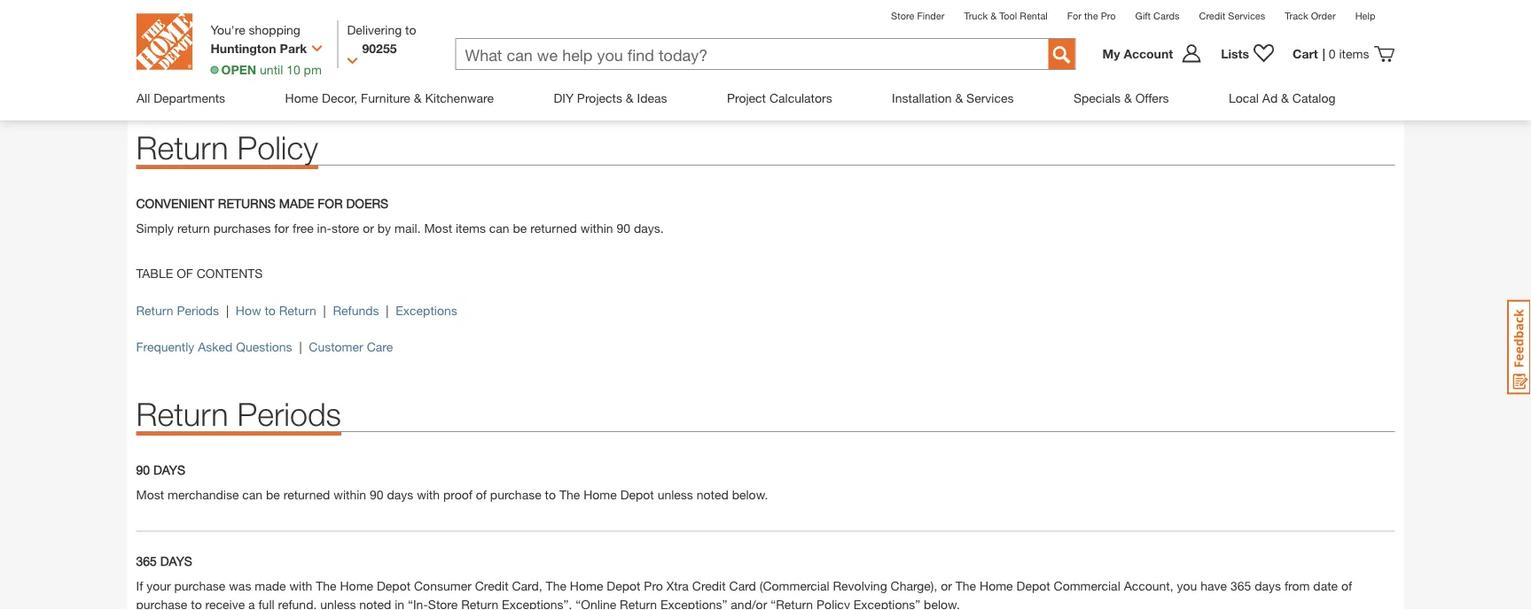 Task type: vqa. For each thing, say whether or not it's contained in the screenshot.


Task type: locate. For each thing, give the bounding box(es) containing it.
return policy up departments
[[136, 52, 288, 83]]

departments
[[153, 90, 225, 105]]

0 vertical spatial return policy
[[136, 52, 288, 83]]

or
[[363, 221, 374, 235], [941, 579, 952, 594]]

purchase
[[490, 488, 542, 502], [174, 579, 226, 594], [136, 598, 187, 611]]

1 vertical spatial purchase
[[174, 579, 226, 594]]

pro inside 'if your purchase was made with the home depot consumer credit card, the home depot pro xtra credit card (commercial revolving charge), or the home depot commercial account, you have 365 days from date of purchase to receive a full refund, unless noted in "in-store return exceptions", "online return exceptions" and/or "return policy exceptions" below.'
[[644, 579, 663, 594]]

return up 90255
[[322, 11, 365, 28]]

0 vertical spatial of
[[476, 488, 487, 502]]

1 horizontal spatial items
[[1339, 47, 1370, 61]]

track order link
[[1285, 10, 1336, 22]]

customer
[[197, 11, 259, 28], [309, 340, 363, 354]]

0 horizontal spatial days
[[387, 488, 413, 502]]

can
[[489, 221, 510, 235], [242, 488, 263, 502]]

1 vertical spatial 365
[[1231, 579, 1251, 594]]

1 exceptions" from the left
[[661, 598, 728, 611]]

1 horizontal spatial 90
[[370, 488, 384, 502]]

days
[[153, 463, 185, 477], [160, 554, 192, 569]]

1 vertical spatial return policy
[[136, 128, 318, 166]]

1 horizontal spatial 365
[[1231, 579, 1251, 594]]

be
[[513, 221, 527, 235], [266, 488, 280, 502]]

a
[[248, 598, 255, 611]]

days left from
[[1255, 579, 1281, 594]]

0 horizontal spatial 90
[[136, 463, 150, 477]]

1 vertical spatial store
[[428, 598, 458, 611]]

most down 90 days at the left bottom
[[136, 488, 164, 502]]

the home depot image
[[136, 13, 193, 70]]

refunds
[[333, 303, 379, 318]]

in
[[395, 598, 404, 611]]

my account
[[1103, 47, 1173, 61]]

0 horizontal spatial periods
[[177, 303, 219, 318]]

1 vertical spatial returned
[[284, 488, 330, 502]]

0 horizontal spatial items
[[456, 221, 486, 235]]

pro right "the"
[[1101, 10, 1116, 22]]

specials & offers link
[[1073, 75, 1169, 121]]

0 vertical spatial with
[[417, 488, 440, 502]]

lists
[[1221, 47, 1249, 61]]

1 vertical spatial be
[[266, 488, 280, 502]]

track
[[1285, 10, 1309, 22]]

credit up lists
[[1199, 10, 1226, 22]]

0 vertical spatial be
[[513, 221, 527, 235]]

purchase up receive
[[174, 579, 226, 594]]

0 horizontal spatial or
[[363, 221, 374, 235]]

1 horizontal spatial periods
[[237, 395, 341, 433]]

return up frequently asked questions | customer care
[[279, 303, 316, 318]]

0 vertical spatial days
[[387, 488, 413, 502]]

0 vertical spatial within
[[581, 221, 613, 235]]

gift cards link
[[1136, 10, 1180, 22]]

1 vertical spatial services
[[966, 90, 1014, 105]]

1 horizontal spatial or
[[941, 579, 952, 594]]

0 vertical spatial can
[[489, 221, 510, 235]]

with left proof
[[417, 488, 440, 502]]

90255
[[362, 41, 397, 55]]

2 vertical spatial purchase
[[136, 598, 187, 611]]

0 horizontal spatial unless
[[320, 598, 356, 611]]

days up your
[[160, 554, 192, 569]]

local ad & catalog link
[[1229, 75, 1335, 121]]

1 vertical spatial unless
[[320, 598, 356, 611]]

2 vertical spatial 90
[[370, 488, 384, 502]]

1 horizontal spatial store
[[891, 10, 915, 22]]

0 vertical spatial noted
[[697, 488, 729, 502]]

0 horizontal spatial with
[[289, 579, 312, 594]]

|
[[226, 303, 229, 318], [323, 303, 326, 318], [386, 303, 389, 318], [299, 340, 302, 354]]

& right installation
[[955, 90, 963, 105]]

of right proof
[[476, 488, 487, 502]]

periods down table of contents
[[177, 303, 219, 318]]

return down table
[[136, 303, 173, 318]]

periods for return periods
[[237, 395, 341, 433]]

1 horizontal spatial can
[[489, 221, 510, 235]]

0 horizontal spatial noted
[[359, 598, 391, 611]]

1 horizontal spatial of
[[1342, 579, 1352, 594]]

1 vertical spatial with
[[289, 579, 312, 594]]

diy projects & ideas
[[553, 90, 667, 105]]

0 vertical spatial most
[[424, 221, 452, 235]]

frequently
[[136, 340, 195, 354]]

periods down frequently asked questions | customer care
[[237, 395, 341, 433]]

credit right xtra
[[692, 579, 726, 594]]

with up refund,
[[289, 579, 312, 594]]

None text field
[[456, 39, 1031, 71]]

most
[[424, 221, 452, 235], [136, 488, 164, 502]]

specials & offers
[[1073, 90, 1169, 105]]

0 horizontal spatial services
[[966, 90, 1014, 105]]

delivering to
[[347, 22, 416, 37]]

(commercial
[[760, 579, 830, 594]]

mail.
[[395, 221, 421, 235]]

1 vertical spatial days
[[1255, 579, 1281, 594]]

0 horizontal spatial below.
[[732, 488, 768, 502]]

0 vertical spatial store
[[891, 10, 915, 22]]

services right installation
[[966, 90, 1014, 105]]

0 vertical spatial below.
[[732, 488, 768, 502]]

1 vertical spatial or
[[941, 579, 952, 594]]

cards
[[1154, 10, 1180, 22]]

0 vertical spatial unless
[[658, 488, 693, 502]]

0 horizontal spatial pro
[[644, 579, 663, 594]]

most right 'mail.'
[[424, 221, 452, 235]]

table of contents
[[136, 266, 263, 281]]

of right date
[[1342, 579, 1352, 594]]

card
[[729, 579, 756, 594]]

exceptions" down xtra
[[661, 598, 728, 611]]

1 horizontal spatial credit
[[692, 579, 726, 594]]

project calculators
[[727, 90, 832, 105]]

return right "online
[[620, 598, 657, 611]]

& right ad
[[1281, 90, 1289, 105]]

0 vertical spatial 90
[[617, 221, 631, 235]]

0 vertical spatial or
[[363, 221, 374, 235]]

| left refunds at the left of the page
[[323, 303, 326, 318]]

exceptions" down charge),
[[854, 598, 921, 611]]

return up all departments
[[136, 52, 213, 83]]

None text field
[[456, 39, 1031, 71]]

within
[[581, 221, 613, 235], [334, 488, 366, 502]]

& right 'furniture'
[[413, 90, 421, 105]]

& left offers
[[1124, 90, 1132, 105]]

feedback link image
[[1507, 300, 1531, 395]]

support:
[[263, 11, 318, 28]]

below. inside 'if your purchase was made with the home depot consumer credit card, the home depot pro xtra credit card (commercial revolving charge), or the home depot commercial account, you have 365 days from date of purchase to receive a full refund, unless noted in "in-store return exceptions", "online return exceptions" and/or "return policy exceptions" below.'
[[924, 598, 960, 611]]

local
[[1229, 90, 1259, 105]]

days up merchandise
[[153, 463, 185, 477]]

credit left card,
[[475, 579, 509, 594]]

0 vertical spatial items
[[1339, 47, 1370, 61]]

shopping
[[249, 22, 301, 37]]

track order
[[1285, 10, 1336, 22]]

1 horizontal spatial within
[[581, 221, 613, 235]]

services up lists link
[[1228, 10, 1266, 22]]

0 horizontal spatial most
[[136, 488, 164, 502]]

0 horizontal spatial within
[[334, 488, 366, 502]]

0 vertical spatial customer
[[197, 11, 259, 28]]

purchase right proof
[[490, 488, 542, 502]]

exceptions link
[[396, 303, 457, 318]]

noted inside 'if your purchase was made with the home depot consumer credit card, the home depot pro xtra credit card (commercial revolving charge), or the home depot commercial account, you have 365 days from date of purchase to receive a full refund, unless noted in "in-store return exceptions", "online return exceptions" and/or "return policy exceptions" below.'
[[359, 598, 391, 611]]

or left by
[[363, 221, 374, 235]]

1 vertical spatial of
[[1342, 579, 1352, 594]]

at
[[411, 11, 423, 28]]

0 horizontal spatial store
[[428, 598, 458, 611]]

1 vertical spatial days
[[160, 554, 192, 569]]

periods for return periods | how to return | refunds | exceptions
[[177, 303, 219, 318]]

0 vertical spatial 365
[[136, 554, 157, 569]]

installation & services link
[[892, 75, 1014, 121]]

from
[[1285, 579, 1310, 594]]

2 exceptions" from the left
[[854, 598, 921, 611]]

365 up the if
[[136, 554, 157, 569]]

to
[[405, 22, 416, 37], [265, 303, 276, 318], [545, 488, 556, 502], [191, 598, 202, 611]]

90
[[617, 221, 631, 235], [136, 463, 150, 477], [370, 488, 384, 502]]

return periods | how to return | refunds | exceptions
[[136, 303, 457, 318]]

1 vertical spatial can
[[242, 488, 263, 502]]

date
[[1314, 579, 1338, 594]]

| right refunds at the left of the page
[[386, 303, 389, 318]]

1 vertical spatial below.
[[924, 598, 960, 611]]

of
[[177, 266, 193, 281]]

1 horizontal spatial services
[[1228, 10, 1266, 22]]

the home depot logo link
[[136, 13, 193, 70]]

depot
[[497, 11, 535, 28], [620, 488, 654, 502], [377, 579, 411, 594], [607, 579, 641, 594], [1017, 579, 1050, 594]]

policy inside 'if your purchase was made with the home depot consumer credit card, the home depot pro xtra credit card (commercial revolving charge), or the home depot commercial account, you have 365 days from date of purchase to receive a full refund, unless noted in "in-store return exceptions", "online return exceptions" and/or "return policy exceptions" below.'
[[817, 598, 850, 611]]

revolving
[[833, 579, 887, 594]]

1 vertical spatial items
[[456, 221, 486, 235]]

0 vertical spatial pro
[[1101, 10, 1116, 22]]

1 vertical spatial noted
[[359, 598, 391, 611]]

0 horizontal spatial exceptions"
[[661, 598, 728, 611]]

1 horizontal spatial pro
[[1101, 10, 1116, 22]]

or right charge),
[[941, 579, 952, 594]]

365
[[136, 554, 157, 569], [1231, 579, 1251, 594]]

"return
[[771, 598, 813, 611]]

1 horizontal spatial below.
[[924, 598, 960, 611]]

return
[[177, 221, 210, 235]]

items right 'mail.'
[[456, 221, 486, 235]]

to inside 'if your purchase was made with the home depot consumer credit card, the home depot pro xtra credit card (commercial revolving charge), or the home depot commercial account, you have 365 days from date of purchase to receive a full refund, unless noted in "in-store return exceptions", "online return exceptions" and/or "return policy exceptions" below.'
[[191, 598, 202, 611]]

store left finder on the right top of the page
[[891, 10, 915, 22]]

0 vertical spatial returned
[[530, 221, 577, 235]]

return up 90 days at the left bottom
[[136, 395, 228, 433]]

customer support: return policy at the home depot
[[197, 11, 535, 28]]

customer up huntington
[[197, 11, 259, 28]]

for the pro link
[[1067, 10, 1116, 22]]

home link
[[136, 11, 174, 28]]

days for 90 days
[[153, 463, 185, 477]]

full
[[258, 598, 275, 611]]

&
[[991, 10, 997, 22], [413, 90, 421, 105], [625, 90, 633, 105], [955, 90, 963, 105], [1124, 90, 1132, 105], [1281, 90, 1289, 105]]

1 horizontal spatial unless
[[658, 488, 693, 502]]

& inside "link"
[[955, 90, 963, 105]]

items
[[1339, 47, 1370, 61], [456, 221, 486, 235]]

0 horizontal spatial customer
[[197, 11, 259, 28]]

1 horizontal spatial exceptions"
[[854, 598, 921, 611]]

unless
[[658, 488, 693, 502], [320, 598, 356, 611]]

return policy up returns on the left top of page
[[136, 128, 318, 166]]

0 items
[[1329, 47, 1370, 61]]

store inside 'if your purchase was made with the home depot consumer credit card, the home depot pro xtra credit card (commercial revolving charge), or the home depot commercial account, you have 365 days from date of purchase to receive a full refund, unless noted in "in-store return exceptions", "online return exceptions" and/or "return policy exceptions" below.'
[[428, 598, 458, 611]]

pro left xtra
[[644, 579, 663, 594]]

delivering
[[347, 22, 402, 37]]

credit
[[1199, 10, 1226, 22], [475, 579, 509, 594], [692, 579, 726, 594]]

customer down refunds at the left of the page
[[309, 340, 363, 354]]

"online
[[576, 598, 616, 611]]

days inside 'if your purchase was made with the home depot consumer credit card, the home depot pro xtra credit card (commercial revolving charge), or the home depot commercial account, you have 365 days from date of purchase to receive a full refund, unless noted in "in-store return exceptions", "online return exceptions" and/or "return policy exceptions" below.'
[[1255, 579, 1281, 594]]

365 right have
[[1231, 579, 1251, 594]]

1 horizontal spatial customer
[[309, 340, 363, 354]]

365 inside 'if your purchase was made with the home depot consumer credit card, the home depot pro xtra credit card (commercial revolving charge), or the home depot commercial account, you have 365 days from date of purchase to receive a full refund, unless noted in "in-store return exceptions", "online return exceptions" and/or "return policy exceptions" below.'
[[1231, 579, 1251, 594]]

10
[[287, 62, 300, 77]]

1 vertical spatial pro
[[644, 579, 663, 594]]

exceptions
[[396, 303, 457, 318]]

days left proof
[[387, 488, 413, 502]]

0 vertical spatial periods
[[177, 303, 219, 318]]

1 horizontal spatial with
[[417, 488, 440, 502]]

0 horizontal spatial can
[[242, 488, 263, 502]]

1 vertical spatial periods
[[237, 395, 341, 433]]

1 vertical spatial 90
[[136, 463, 150, 477]]

store down consumer
[[428, 598, 458, 611]]

purchases
[[213, 221, 271, 235]]

1 horizontal spatial days
[[1255, 579, 1281, 594]]

purchase down your
[[136, 598, 187, 611]]

2 horizontal spatial 90
[[617, 221, 631, 235]]

0 vertical spatial days
[[153, 463, 185, 477]]

furniture
[[361, 90, 410, 105]]

credit services
[[1199, 10, 1266, 22]]

1 return policy from the top
[[136, 52, 288, 83]]

items right 0
[[1339, 47, 1370, 61]]

ideas
[[637, 90, 667, 105]]

| right questions
[[299, 340, 302, 354]]

return periods
[[136, 395, 341, 433]]

0 horizontal spatial of
[[476, 488, 487, 502]]



Task type: describe. For each thing, give the bounding box(es) containing it.
2 return policy from the top
[[136, 128, 318, 166]]

proof
[[443, 488, 473, 502]]

ad
[[1262, 90, 1278, 105]]

help
[[1356, 10, 1376, 22]]

return down all departments link
[[136, 128, 228, 166]]

free
[[293, 221, 314, 235]]

table
[[136, 266, 173, 281]]

1 horizontal spatial most
[[424, 221, 452, 235]]

all departments link
[[136, 75, 225, 121]]

account
[[1124, 47, 1173, 61]]

most merchandise can be returned within 90 days with proof of purchase to the home depot unless noted below.
[[136, 488, 768, 502]]

commercial
[[1054, 579, 1121, 594]]

0 horizontal spatial be
[[266, 488, 280, 502]]

1 horizontal spatial noted
[[697, 488, 729, 502]]

return periods link
[[136, 303, 219, 318]]

contents
[[197, 266, 263, 281]]

diy projects & ideas link
[[553, 75, 667, 121]]

park
[[280, 41, 307, 55]]

card,
[[512, 579, 542, 594]]

& left ideas
[[625, 90, 633, 105]]

open
[[221, 62, 256, 77]]

installation & services
[[892, 90, 1014, 105]]

store
[[332, 221, 359, 235]]

unless inside 'if your purchase was made with the home depot consumer credit card, the home depot pro xtra credit card (commercial revolving charge), or the home depot commercial account, you have 365 days from date of purchase to receive a full refund, unless noted in "in-store return exceptions", "online return exceptions" and/or "return policy exceptions" below.'
[[320, 598, 356, 611]]

open until 10 pm
[[221, 62, 322, 77]]

0 horizontal spatial 365
[[136, 554, 157, 569]]

receive
[[205, 598, 245, 611]]

& inside 'link'
[[1124, 90, 1132, 105]]

frequently asked questions link
[[136, 340, 292, 354]]

1 horizontal spatial be
[[513, 221, 527, 235]]

calculators
[[769, 90, 832, 105]]

projects
[[577, 90, 622, 105]]

if
[[136, 579, 143, 594]]

charge),
[[891, 579, 938, 594]]

refunds link
[[333, 303, 379, 318]]

cart
[[1293, 47, 1318, 61]]

all
[[136, 90, 150, 105]]

if your purchase was made with the home depot consumer credit card, the home depot pro xtra credit card (commercial revolving charge), or the home depot commercial account, you have 365 days from date of purchase to receive a full refund, unless noted in "in-store return exceptions", "online return exceptions" and/or "return policy exceptions" below.
[[136, 579, 1352, 611]]

you're shopping
[[211, 22, 301, 37]]

until
[[260, 62, 283, 77]]

0 vertical spatial purchase
[[490, 488, 542, 502]]

xtra
[[667, 579, 689, 594]]

you're
[[211, 22, 245, 37]]

project calculators link
[[727, 75, 832, 121]]

or inside 'if your purchase was made with the home depot consumer credit card, the home depot pro xtra credit card (commercial revolving charge), or the home depot commercial account, you have 365 days from date of purchase to receive a full refund, unless noted in "in-store return exceptions", "online return exceptions" and/or "return policy exceptions" below.'
[[941, 579, 952, 594]]

diy
[[553, 90, 573, 105]]

store finder link
[[891, 10, 945, 22]]

"in-
[[408, 598, 428, 611]]

account,
[[1124, 579, 1174, 594]]

project
[[727, 90, 766, 105]]

decor,
[[321, 90, 357, 105]]

exceptions",
[[502, 598, 572, 611]]

made
[[255, 579, 286, 594]]

asked
[[198, 340, 233, 354]]

the
[[1085, 10, 1098, 22]]

doers
[[346, 196, 389, 211]]

2 horizontal spatial credit
[[1199, 10, 1226, 22]]

in-
[[317, 221, 332, 235]]

convenient
[[136, 196, 215, 211]]

was
[[229, 579, 251, 594]]

1 vertical spatial customer
[[309, 340, 363, 354]]

1 horizontal spatial returned
[[530, 221, 577, 235]]

by
[[378, 221, 391, 235]]

1 vertical spatial within
[[334, 488, 366, 502]]

my account link
[[1103, 43, 1212, 65]]

0 vertical spatial services
[[1228, 10, 1266, 22]]

days for 365 days
[[160, 554, 192, 569]]

merchandise
[[168, 488, 239, 502]]

rental
[[1020, 10, 1048, 22]]

catalog
[[1292, 90, 1335, 105]]

for the pro
[[1067, 10, 1116, 22]]

customer support: return policy at the home depot link
[[197, 11, 535, 28]]

0 horizontal spatial credit
[[475, 579, 509, 594]]

installation
[[892, 90, 951, 105]]

90 days
[[136, 463, 185, 477]]

your
[[146, 579, 171, 594]]

home decor, furniture & kitchenware link
[[285, 75, 493, 121]]

specials
[[1073, 90, 1120, 105]]

simply
[[136, 221, 174, 235]]

services inside "link"
[[966, 90, 1014, 105]]

gift
[[1136, 10, 1151, 22]]

finder
[[917, 10, 945, 22]]

for
[[318, 196, 343, 211]]

made
[[279, 196, 314, 211]]

| left how
[[226, 303, 229, 318]]

order
[[1311, 10, 1336, 22]]

with inside 'if your purchase was made with the home depot consumer credit card, the home depot pro xtra credit card (commercial revolving charge), or the home depot commercial account, you have 365 days from date of purchase to receive a full refund, unless noted in "in-store return exceptions", "online return exceptions" and/or "return policy exceptions" below.'
[[289, 579, 312, 594]]

lists link
[[1212, 43, 1284, 65]]

days.
[[634, 221, 664, 235]]

& left tool
[[991, 10, 997, 22]]

of inside 'if your purchase was made with the home depot consumer credit card, the home depot pro xtra credit card (commercial revolving charge), or the home depot commercial account, you have 365 days from date of purchase to receive a full refund, unless noted in "in-store return exceptions", "online return exceptions" and/or "return policy exceptions" below.'
[[1342, 579, 1352, 594]]

submit search image
[[1053, 46, 1071, 64]]

my
[[1103, 47, 1120, 61]]

all departments
[[136, 90, 225, 105]]

home decor, furniture & kitchenware
[[285, 90, 493, 105]]

truck & tool rental
[[964, 10, 1048, 22]]

truck
[[964, 10, 988, 22]]

1 vertical spatial most
[[136, 488, 164, 502]]

return down consumer
[[461, 598, 499, 611]]

for
[[274, 221, 289, 235]]

frequently asked questions | customer care
[[136, 340, 393, 354]]

0 horizontal spatial returned
[[284, 488, 330, 502]]

refund,
[[278, 598, 317, 611]]

pm
[[304, 62, 322, 77]]

simply return purchases for free in-store or by mail. most items can be returned within 90 days.
[[136, 221, 671, 235]]



